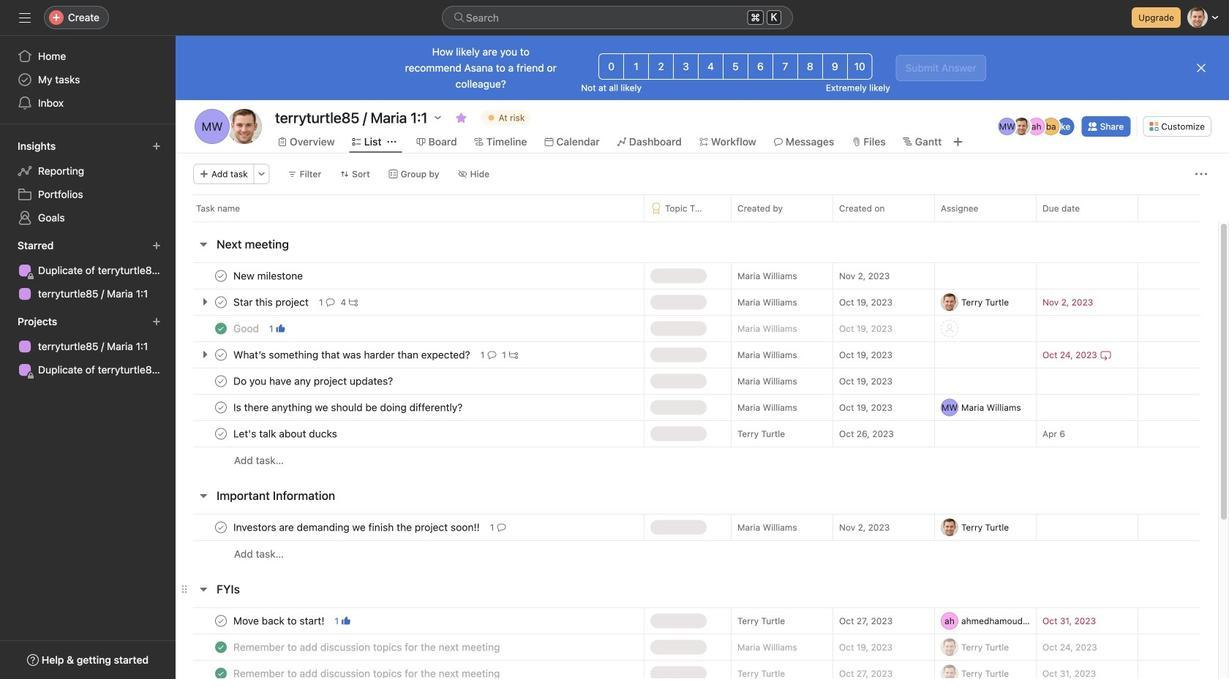 Task type: vqa. For each thing, say whether or not it's contained in the screenshot.
the top Drinks
no



Task type: locate. For each thing, give the bounding box(es) containing it.
4 task name text field from the top
[[230, 401, 467, 415]]

mark complete checkbox inside 'move back to start!' cell
[[212, 613, 230, 630]]

what's something that was harder than expected? cell
[[176, 342, 644, 369]]

new project or portfolio image
[[152, 318, 161, 326]]

None radio
[[648, 53, 674, 80], [698, 53, 724, 80], [723, 53, 748, 80], [797, 53, 823, 80], [822, 53, 848, 80], [648, 53, 674, 80], [698, 53, 724, 80], [723, 53, 748, 80], [797, 53, 823, 80], [822, 53, 848, 80]]

mark complete checkbox inside investors are demanding we finish the project soon!! cell
[[212, 519, 230, 537]]

mark complete checkbox for task name text field within do you have any project updates? cell
[[212, 373, 230, 390]]

2 completed checkbox from the top
[[212, 665, 230, 680]]

option group
[[599, 53, 873, 80]]

0 vertical spatial mark complete checkbox
[[212, 267, 230, 285]]

Task name text field
[[230, 295, 313, 310], [230, 348, 475, 363], [230, 427, 342, 442], [230, 521, 484, 535], [230, 614, 329, 629], [230, 641, 504, 655], [230, 667, 504, 680]]

mark complete image for task name text box within let's talk about ducks cell
[[212, 425, 230, 443]]

None field
[[442, 6, 793, 29]]

1 like. you liked this task image
[[276, 324, 285, 333]]

4 task name text field from the top
[[230, 521, 484, 535]]

2 vertical spatial collapse task list for this group image
[[198, 584, 209, 596]]

2 mark complete checkbox from the top
[[212, 613, 230, 630]]

task name text field inside good cell
[[230, 322, 263, 336]]

2 task name text field from the top
[[230, 348, 475, 363]]

1 comment image
[[326, 298, 335, 307]]

completed image down completed checkbox
[[212, 665, 230, 680]]

completed checkbox for 'move back to start!' cell
[[212, 665, 230, 680]]

completed image
[[212, 320, 230, 338], [212, 665, 230, 680]]

4 mark complete image from the top
[[212, 425, 230, 443]]

starred element
[[0, 233, 176, 309]]

add tab image
[[952, 136, 964, 148]]

1 vertical spatial completed checkbox
[[212, 665, 230, 680]]

mark complete checkbox inside is there anything we should be doing differently? cell
[[212, 399, 230, 417]]

1 vertical spatial mark complete checkbox
[[212, 613, 230, 630]]

3 task name text field from the top
[[230, 374, 398, 389]]

task name text field down do you have any project updates? cell
[[230, 401, 467, 415]]

1 mark complete checkbox from the top
[[212, 294, 230, 311]]

0 vertical spatial collapse task list for this group image
[[198, 239, 209, 250]]

collapse task list for this group image
[[198, 239, 209, 250], [198, 490, 209, 502], [198, 584, 209, 596]]

3 mark complete checkbox from the top
[[212, 373, 230, 390]]

3 collapse task list for this group image from the top
[[198, 584, 209, 596]]

more actions image
[[257, 170, 266, 179]]

5 mark complete checkbox from the top
[[212, 425, 230, 443]]

mark complete checkbox inside do you have any project updates? cell
[[212, 373, 230, 390]]

2 completed image from the top
[[212, 665, 230, 680]]

1 task name text field from the top
[[230, 269, 307, 284]]

task name text field inside star this project cell
[[230, 295, 313, 310]]

move back to start! cell
[[176, 608, 644, 635]]

completed checkbox down completed checkbox
[[212, 665, 230, 680]]

dismiss image
[[1196, 62, 1207, 74]]

mark complete checkbox inside new milestone cell
[[212, 267, 230, 285]]

2 task name text field from the top
[[230, 322, 263, 336]]

2 mark complete image from the top
[[212, 294, 230, 311]]

1 completed image from the top
[[212, 320, 230, 338]]

2 remember to add discussion topics for the next meeting cell from the top
[[176, 661, 644, 680]]

7 task name text field from the top
[[230, 667, 504, 680]]

mark complete image
[[212, 267, 230, 285], [212, 294, 230, 311], [212, 346, 230, 364], [212, 425, 230, 443], [212, 519, 230, 537], [212, 613, 230, 630]]

mark complete image inside investors are demanding we finish the project soon!! cell
[[212, 519, 230, 537]]

completed checkbox inside good cell
[[212, 320, 230, 338]]

mark complete checkbox inside let's talk about ducks cell
[[212, 425, 230, 443]]

remember to add discussion topics for the next meeting cell
[[176, 634, 644, 661], [176, 661, 644, 680]]

1 mark complete checkbox from the top
[[212, 267, 230, 285]]

remember to add discussion topics for the next meeting cell down 1 like. you liked this task image
[[176, 634, 644, 661]]

3 mark complete image from the top
[[212, 346, 230, 364]]

Completed checkbox
[[212, 639, 230, 657]]

2 mark complete image from the top
[[212, 399, 230, 417]]

1 vertical spatial collapse task list for this group image
[[198, 490, 209, 502]]

Mark complete checkbox
[[212, 294, 230, 311], [212, 346, 230, 364], [212, 373, 230, 390], [212, 399, 230, 417], [212, 425, 230, 443], [212, 519, 230, 537]]

star this project cell
[[176, 289, 644, 316]]

completed image for completed option in good cell
[[212, 320, 230, 338]]

Mark complete checkbox
[[212, 267, 230, 285], [212, 613, 230, 630]]

completed image left 1 like. you liked this task icon
[[212, 320, 230, 338]]

0 vertical spatial completed checkbox
[[212, 320, 230, 338]]

1 mark complete image from the top
[[212, 267, 230, 285]]

mark complete image for task name text box inside the 'move back to start!' cell
[[212, 613, 230, 630]]

mark complete image for task name text box inside investors are demanding we finish the project soon!! cell
[[212, 519, 230, 537]]

mark complete image inside new milestone cell
[[212, 267, 230, 285]]

remember to add discussion topics for the next meeting cell down 'move back to start!' cell
[[176, 661, 644, 680]]

Completed checkbox
[[212, 320, 230, 338], [212, 665, 230, 680]]

expand subtask list for the task star this project image
[[199, 296, 211, 308]]

completed checkbox inside header fyis tree grid
[[212, 665, 230, 680]]

completed image inside 'remember to add discussion topics for the next meeting' cell
[[212, 665, 230, 680]]

row
[[176, 195, 1229, 222], [193, 221, 1201, 222], [176, 263, 1218, 290], [176, 289, 1218, 316], [176, 315, 1218, 342], [176, 342, 1218, 369], [176, 368, 1218, 395], [176, 394, 1218, 421], [176, 421, 1218, 448], [176, 447, 1218, 474], [176, 514, 1218, 541], [176, 541, 1218, 568], [176, 608, 1218, 635], [176, 634, 1218, 661], [176, 661, 1218, 680]]

1 remember to add discussion topics for the next meeting cell from the top
[[176, 634, 644, 661]]

1 collapse task list for this group image from the top
[[198, 239, 209, 250]]

task name text field for do you have any project updates? cell
[[230, 374, 398, 389]]

3 task name text field from the top
[[230, 427, 342, 442]]

task name text field inside do you have any project updates? cell
[[230, 374, 398, 389]]

task name text field up 1 like. you liked this task icon
[[230, 269, 307, 284]]

1 task name text field from the top
[[230, 295, 313, 310]]

remove from starred image
[[455, 112, 467, 124]]

1 completed checkbox from the top
[[212, 320, 230, 338]]

do you have any project updates? cell
[[176, 368, 644, 395]]

mark complete image inside do you have any project updates? cell
[[212, 373, 230, 390]]

task name text field inside investors are demanding we finish the project soon!! cell
[[230, 521, 484, 535]]

6 mark complete image from the top
[[212, 613, 230, 630]]

1 vertical spatial mark complete image
[[212, 399, 230, 417]]

mark complete checkbox for task name text box inside the 'move back to start!' cell
[[212, 613, 230, 630]]

mark complete image inside is there anything we should be doing differently? cell
[[212, 399, 230, 417]]

5 task name text field from the top
[[230, 614, 329, 629]]

1 mark complete image from the top
[[212, 373, 230, 390]]

2 mark complete checkbox from the top
[[212, 346, 230, 364]]

5 mark complete image from the top
[[212, 519, 230, 537]]

collapse task list for this group image for mark complete icon within investors are demanding we finish the project soon!! cell
[[198, 490, 209, 502]]

4 mark complete checkbox from the top
[[212, 399, 230, 417]]

new milestone cell
[[176, 263, 644, 290]]

6 mark complete checkbox from the top
[[212, 519, 230, 537]]

expand subtask list for the task what's something that was harder than expected? image
[[199, 349, 211, 361]]

mark complete image inside let's talk about ducks cell
[[212, 425, 230, 443]]

0 vertical spatial completed image
[[212, 320, 230, 338]]

None radio
[[599, 53, 624, 80], [624, 53, 649, 80], [673, 53, 699, 80], [748, 53, 773, 80], [773, 53, 798, 80], [847, 53, 873, 80], [599, 53, 624, 80], [624, 53, 649, 80], [673, 53, 699, 80], [748, 53, 773, 80], [773, 53, 798, 80], [847, 53, 873, 80]]

let's talk about ducks cell
[[176, 421, 644, 448]]

1 vertical spatial completed image
[[212, 665, 230, 680]]

mark complete checkbox for task name text field in new milestone cell
[[212, 267, 230, 285]]

2 collapse task list for this group image from the top
[[198, 490, 209, 502]]

task name text field left 1 like. you liked this task icon
[[230, 322, 263, 336]]

mark complete image
[[212, 373, 230, 390], [212, 399, 230, 417]]

task name text field inside is there anything we should be doing differently? cell
[[230, 401, 467, 415]]

task name text field down 1 like. you liked this task icon
[[230, 374, 398, 389]]

task name text field inside 'move back to start!' cell
[[230, 614, 329, 629]]

completed image inside good cell
[[212, 320, 230, 338]]

task name text field inside new milestone cell
[[230, 269, 307, 284]]

Task name text field
[[230, 269, 307, 284], [230, 322, 263, 336], [230, 374, 398, 389], [230, 401, 467, 415]]

0 vertical spatial mark complete image
[[212, 373, 230, 390]]

completed checkbox left 1 like. you liked this task icon
[[212, 320, 230, 338]]

task name text field for new milestone cell
[[230, 269, 307, 284]]

mark complete image inside 'move back to start!' cell
[[212, 613, 230, 630]]



Task type: describe. For each thing, give the bounding box(es) containing it.
task name text field inside what's something that was harder than expected? "cell"
[[230, 348, 475, 363]]

global element
[[0, 36, 176, 124]]

header fyis tree grid
[[176, 608, 1218, 680]]

task name text field for is there anything we should be doing differently? cell
[[230, 401, 467, 415]]

1 like. you liked this task image
[[342, 617, 351, 626]]

Search tasks, projects, and more text field
[[442, 6, 793, 29]]

investors are demanding we finish the project soon!! cell
[[176, 514, 644, 541]]

header next meeting tree grid
[[176, 263, 1218, 474]]

task name text field inside let's talk about ducks cell
[[230, 427, 342, 442]]

completed image for completed option in header fyis tree grid
[[212, 665, 230, 680]]

mark complete checkbox inside what's something that was harder than expected? "cell"
[[212, 346, 230, 364]]

insights element
[[0, 133, 176, 233]]

mark complete checkbox inside star this project cell
[[212, 294, 230, 311]]

is there anything we should be doing differently? cell
[[176, 394, 644, 421]]

task name text field for good cell
[[230, 322, 263, 336]]

add items to starred image
[[152, 241, 161, 250]]

header important information tree grid
[[176, 514, 1218, 568]]

mark complete image inside what's something that was harder than expected? "cell"
[[212, 346, 230, 364]]

good cell
[[176, 315, 644, 342]]

6 task name text field from the top
[[230, 641, 504, 655]]

mark complete checkbox for task name text box within let's talk about ducks cell
[[212, 425, 230, 443]]

completed checkbox for new milestone cell
[[212, 320, 230, 338]]

projects element
[[0, 309, 176, 385]]

collapse task list for this group image for mark complete icon within new milestone cell
[[198, 239, 209, 250]]

mark complete checkbox for task name text field within the is there anything we should be doing differently? cell
[[212, 399, 230, 417]]

more actions image
[[1196, 168, 1207, 180]]

mark complete checkbox for task name text box inside investors are demanding we finish the project soon!! cell
[[212, 519, 230, 537]]

mark complete image for task name text field in new milestone cell
[[212, 267, 230, 285]]

new insights image
[[152, 142, 161, 151]]

completed image
[[212, 639, 230, 657]]

mark complete image for task name text field within do you have any project updates? cell
[[212, 373, 230, 390]]

mark complete image for task name text field within the is there anything we should be doing differently? cell
[[212, 399, 230, 417]]

hide sidebar image
[[19, 12, 31, 23]]

1 comment image
[[497, 524, 506, 532]]



